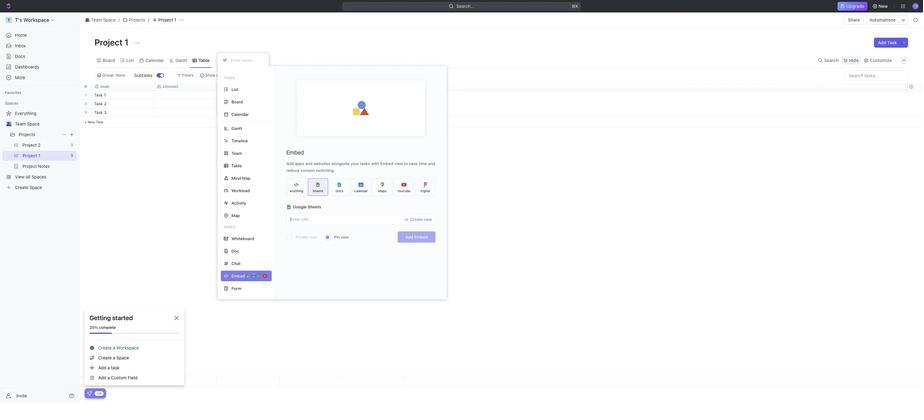 Task type: vqa. For each thing, say whether or not it's contained in the screenshot.
the List in the List link
no



Task type: locate. For each thing, give the bounding box(es) containing it.
0 horizontal spatial docs
[[15, 54, 25, 59]]

0 horizontal spatial team space
[[15, 121, 40, 127]]

0 vertical spatial team space
[[91, 17, 116, 22]]

pin
[[334, 235, 340, 240]]

1 vertical spatial projects
[[19, 132, 35, 137]]

1 vertical spatial project 1
[[95, 37, 131, 47]]

task
[[111, 366, 120, 371]]

0 horizontal spatial projects
[[19, 132, 35, 137]]

2 vertical spatial do
[[226, 111, 232, 115]]

figma
[[421, 189, 430, 193]]

new up automations
[[879, 3, 888, 9]]

0 vertical spatial list
[[126, 58, 134, 63]]

map right mind
[[242, 176, 251, 181]]

tree
[[2, 109, 77, 193]]

add inside "button"
[[878, 40, 887, 45]]

0 horizontal spatial view
[[309, 235, 317, 240]]

0 vertical spatial gantt
[[176, 58, 187, 63]]

create
[[410, 217, 423, 222], [98, 346, 112, 351], [98, 356, 112, 361]]

or
[[405, 217, 409, 222]]

2 up task 3
[[104, 101, 106, 106]]

1 vertical spatial space
[[27, 121, 40, 127]]

task up customize
[[888, 40, 897, 45]]

list down tasks
[[232, 87, 239, 92]]

embed
[[286, 149, 304, 156], [380, 161, 393, 166], [414, 235, 428, 240]]

cell
[[154, 91, 217, 99], [279, 91, 342, 99], [154, 100, 217, 108], [279, 100, 342, 108], [154, 108, 217, 117], [279, 108, 342, 117]]

2 horizontal spatial view
[[395, 161, 403, 166]]

1 horizontal spatial projects
[[129, 17, 145, 22]]

task down ‎task 2
[[94, 110, 103, 115]]

add inside add apps and websites alongside your tasks with embed view to save time and reduce context switching.
[[286, 161, 294, 166]]

calendar
[[145, 58, 164, 63], [232, 112, 249, 117], [354, 189, 368, 193]]

add down add a task
[[98, 376, 106, 381]]

user group image inside tree
[[6, 122, 11, 126]]

view left 'save'
[[395, 161, 403, 166]]

1
[[174, 17, 176, 22], [124, 37, 129, 47], [104, 93, 106, 98], [85, 93, 87, 97]]

2 horizontal spatial embed
[[414, 235, 428, 240]]

press space to select this row. row containing 1
[[80, 91, 92, 100]]

task down task 3
[[96, 120, 103, 124]]

row
[[92, 83, 404, 91]]

project 1
[[158, 17, 176, 22], [95, 37, 131, 47]]

0 horizontal spatial board
[[103, 58, 115, 63]]

3 to do cell from the top
[[217, 108, 279, 117]]

‎task for ‎task 1
[[94, 93, 103, 98]]

sheets right google
[[308, 205, 321, 210]]

map
[[242, 176, 251, 181], [232, 213, 240, 218]]

to for ‎task 1
[[221, 93, 225, 97]]

1 to do from the top
[[221, 93, 232, 97]]

1 vertical spatial user group image
[[6, 122, 11, 126]]

to for ‎task 2
[[221, 102, 225, 106]]

new button
[[870, 1, 892, 11]]

automations
[[870, 17, 896, 22]]

1 to do cell from the top
[[217, 91, 279, 99]]

reduce
[[286, 168, 300, 173]]

add for add embed
[[406, 235, 413, 240]]

youtube
[[397, 189, 411, 193]]

add embed
[[406, 235, 428, 240]]

2 ‎task from the top
[[94, 101, 103, 106]]

user group image
[[85, 18, 89, 22], [6, 122, 11, 126]]

2 do from the top
[[226, 102, 232, 106]]

add inside add embed button
[[406, 235, 413, 240]]

add up customize
[[878, 40, 887, 45]]

to do cell
[[217, 91, 279, 99], [217, 100, 279, 108], [217, 108, 279, 117]]

press space to select this row. row
[[80, 91, 92, 100], [92, 91, 404, 100], [80, 100, 92, 108], [92, 100, 404, 109], [80, 108, 92, 117], [92, 108, 404, 118], [92, 377, 404, 388]]

0 vertical spatial projects
[[129, 17, 145, 22]]

team space
[[91, 17, 116, 22], [15, 121, 40, 127]]

‎task
[[94, 93, 103, 98], [94, 101, 103, 106]]

1 vertical spatial project
[[95, 37, 123, 47]]

create for create a workspace
[[98, 346, 112, 351]]

Search tasks... text field
[[846, 71, 908, 80]]

upgrade
[[847, 3, 865, 9]]

doc
[[232, 249, 239, 254]]

share
[[848, 17, 860, 22]]

list up subtasks button
[[126, 58, 134, 63]]

tree containing team space
[[2, 109, 77, 193]]

3 left task 3
[[85, 110, 87, 115]]

1 horizontal spatial board
[[232, 99, 243, 104]]

#
[[84, 84, 87, 89]]

your
[[351, 161, 359, 166]]

1 horizontal spatial user group image
[[85, 18, 89, 22]]

3
[[104, 110, 106, 115], [85, 110, 87, 115]]

0 vertical spatial create
[[410, 217, 423, 222]]

0 vertical spatial map
[[242, 176, 251, 181]]

0 vertical spatial user group image
[[85, 18, 89, 22]]

onboarding checklist button image
[[87, 392, 92, 397]]

1 vertical spatial team space link
[[15, 119, 76, 129]]

0 horizontal spatial gantt
[[176, 58, 187, 63]]

private
[[296, 235, 308, 240]]

0 horizontal spatial projects link
[[19, 130, 59, 140]]

invite
[[16, 394, 27, 399]]

anything
[[290, 189, 303, 193]]

3 to do from the top
[[221, 111, 232, 115]]

2 vertical spatial space
[[116, 356, 129, 361]]

home link
[[2, 30, 77, 40]]

new down task 3
[[88, 120, 95, 124]]

create up create a space
[[98, 346, 112, 351]]

1 inside 1 2 3
[[85, 93, 87, 97]]

and up context
[[305, 161, 312, 166]]

1 vertical spatial do
[[226, 102, 232, 106]]

gantt up timeline in the top of the page
[[232, 126, 242, 131]]

0 horizontal spatial team
[[15, 121, 26, 127]]

a
[[113, 346, 115, 351], [113, 356, 115, 361], [108, 366, 110, 371], [108, 376, 110, 381]]

0 vertical spatial team space link
[[83, 16, 117, 24]]

apps
[[295, 161, 304, 166]]

0 horizontal spatial calendar
[[145, 58, 164, 63]]

⌘k
[[572, 3, 579, 9]]

1 horizontal spatial list
[[232, 87, 239, 92]]

a down add a task
[[108, 376, 110, 381]]

show closed
[[205, 73, 228, 78]]

2 to do cell from the top
[[217, 100, 279, 108]]

a for task
[[108, 366, 110, 371]]

1 horizontal spatial map
[[242, 176, 251, 181]]

team space link
[[83, 16, 117, 24], [15, 119, 76, 129]]

0 vertical spatial new
[[879, 3, 888, 9]]

mind
[[232, 176, 241, 181]]

0 vertical spatial project 1
[[158, 17, 176, 22]]

1 vertical spatial embed
[[380, 161, 393, 166]]

1 vertical spatial create
[[98, 346, 112, 351]]

add left task
[[98, 366, 106, 371]]

1 horizontal spatial view
[[341, 235, 349, 240]]

to do for ‎task 1
[[221, 93, 232, 97]]

context
[[301, 168, 315, 173]]

do
[[226, 93, 232, 97], [226, 102, 232, 106], [226, 111, 232, 115]]

to do for task 3
[[221, 111, 232, 115]]

1 horizontal spatial embed
[[380, 161, 393, 166]]

2 / from the left
[[148, 17, 149, 22]]

0 horizontal spatial table
[[199, 58, 210, 63]]

to
[[221, 93, 225, 97], [221, 102, 225, 106], [221, 111, 225, 115], [404, 161, 408, 166]]

3 down ‎task 2
[[104, 110, 106, 115]]

gantt left table link
[[176, 58, 187, 63]]

to do
[[221, 93, 232, 97], [221, 102, 232, 106], [221, 111, 232, 115]]

1 vertical spatial calendar
[[232, 112, 249, 117]]

a left task
[[108, 366, 110, 371]]

1 horizontal spatial 3
[[104, 110, 106, 115]]

create right or
[[410, 217, 423, 222]]

2 left ‎task 2
[[85, 102, 87, 106]]

1 vertical spatial team space
[[15, 121, 40, 127]]

new inside button
[[879, 3, 888, 9]]

0 horizontal spatial map
[[232, 213, 240, 218]]

pages
[[224, 225, 235, 229]]

row group
[[80, 91, 92, 128], [92, 91, 404, 128], [907, 91, 923, 128], [907, 377, 923, 387]]

private view
[[296, 235, 317, 240]]

close image
[[174, 316, 179, 321]]

1 do from the top
[[226, 93, 232, 97]]

0 vertical spatial project
[[158, 17, 173, 22]]

2 vertical spatial to do cell
[[217, 108, 279, 117]]

table link
[[197, 56, 210, 65]]

view right private
[[309, 235, 317, 240]]

0 vertical spatial projects link
[[121, 16, 147, 24]]

task inside "button"
[[888, 40, 897, 45]]

task inside the press space to select this row. row
[[94, 110, 103, 115]]

inbox link
[[2, 41, 77, 51]]

add
[[878, 40, 887, 45], [286, 161, 294, 166], [406, 235, 413, 240], [98, 366, 106, 371], [98, 376, 106, 381]]

2 to do from the top
[[221, 102, 232, 106]]

to do cell for task 3
[[217, 108, 279, 117]]

closed
[[216, 73, 228, 78]]

‎task down '‎task 1'
[[94, 101, 103, 106]]

projects inside sidebar navigation
[[19, 132, 35, 137]]

list
[[126, 58, 134, 63], [232, 87, 239, 92]]

search button
[[816, 56, 841, 65]]

a up task
[[113, 356, 115, 361]]

1 horizontal spatial /
[[148, 17, 149, 22]]

2 vertical spatial embed
[[414, 235, 428, 240]]

1 horizontal spatial new
[[879, 3, 888, 9]]

3 do from the top
[[226, 111, 232, 115]]

1 and from the left
[[305, 161, 312, 166]]

new
[[879, 3, 888, 9], [88, 120, 95, 124]]

form
[[232, 286, 242, 291]]

embed up 'apps'
[[286, 149, 304, 156]]

press space to select this row. row containing ‎task 2
[[92, 100, 404, 109]]

‎task up ‎task 2
[[94, 93, 103, 98]]

press space to select this row. row containing 2
[[80, 100, 92, 108]]

tree inside sidebar navigation
[[2, 109, 77, 193]]

create for create a space
[[98, 356, 112, 361]]

to do for ‎task 2
[[221, 102, 232, 106]]

1 horizontal spatial and
[[428, 161, 435, 166]]

1 vertical spatial gantt
[[232, 126, 242, 131]]

0 horizontal spatial list
[[126, 58, 134, 63]]

docs down inbox
[[15, 54, 25, 59]]

create a workspace
[[98, 346, 139, 351]]

0 vertical spatial ‎task
[[94, 93, 103, 98]]

embed down or create new at the left of the page
[[414, 235, 428, 240]]

Enter name... field
[[230, 57, 264, 63]]

project
[[158, 17, 173, 22], [95, 37, 123, 47]]

press space to select this row. row containing 3
[[80, 108, 92, 117]]

0 vertical spatial team
[[91, 17, 102, 22]]

board left list 'link'
[[103, 58, 115, 63]]

0 horizontal spatial and
[[305, 161, 312, 166]]

0 vertical spatial space
[[103, 17, 116, 22]]

2 horizontal spatial calendar
[[354, 189, 368, 193]]

2 inside 1 2 3
[[85, 102, 87, 106]]

calendar up subtasks button
[[145, 58, 164, 63]]

0 horizontal spatial /
[[119, 17, 120, 22]]

1 vertical spatial ‎task
[[94, 101, 103, 106]]

map down 'activity'
[[232, 213, 240, 218]]

1 vertical spatial task
[[94, 110, 103, 115]]

2 inside the press space to select this row. row
[[104, 101, 106, 106]]

2 vertical spatial task
[[96, 120, 103, 124]]

grid
[[80, 83, 923, 388]]

new for new task
[[88, 120, 95, 124]]

0 vertical spatial do
[[226, 93, 232, 97]]

1 / from the left
[[119, 17, 120, 22]]

2 vertical spatial to do
[[221, 111, 232, 115]]

1 ‎task from the top
[[94, 93, 103, 98]]

embed right with
[[380, 161, 393, 166]]

sheets up google sheets
[[313, 189, 323, 193]]

0 horizontal spatial new
[[88, 120, 95, 124]]

1 2 3
[[85, 93, 87, 115]]

1 horizontal spatial 2
[[104, 101, 106, 106]]

view
[[395, 161, 403, 166], [309, 235, 317, 240], [341, 235, 349, 240]]

0 vertical spatial to do cell
[[217, 91, 279, 99]]

2
[[104, 101, 106, 106], [85, 102, 87, 106]]

add down or
[[406, 235, 413, 240]]

0 horizontal spatial space
[[27, 121, 40, 127]]

0 horizontal spatial 2
[[85, 102, 87, 106]]

1 horizontal spatial table
[[232, 163, 242, 168]]

and right the time at the top left
[[428, 161, 435, 166]]

calendar up timeline in the top of the page
[[232, 112, 249, 117]]

0 vertical spatial task
[[888, 40, 897, 45]]

a up create a space
[[113, 346, 115, 351]]

2 vertical spatial team
[[232, 151, 242, 156]]

view right pin
[[341, 235, 349, 240]]

‎task 2
[[94, 101, 106, 106]]

docs down alongside
[[336, 189, 343, 193]]

add up reduce
[[286, 161, 294, 166]]

0 vertical spatial board
[[103, 58, 115, 63]]

search
[[824, 58, 839, 63]]

gantt inside gantt link
[[176, 58, 187, 63]]

table up show
[[199, 58, 210, 63]]

1 vertical spatial new
[[88, 120, 95, 124]]

list link
[[125, 56, 134, 65]]

1 horizontal spatial docs
[[336, 189, 343, 193]]

0 horizontal spatial user group image
[[6, 122, 11, 126]]

table up mind
[[232, 163, 242, 168]]

add a task
[[98, 366, 120, 371]]

to inside add apps and websites alongside your tasks with embed view to save time and reduce context switching.
[[404, 161, 408, 166]]

add for add a task
[[98, 366, 106, 371]]

calendar left maps at left
[[354, 189, 368, 193]]

1/4
[[97, 392, 101, 396]]

user group image inside the team space link
[[85, 18, 89, 22]]

subtasks
[[134, 73, 153, 78]]

2 and from the left
[[428, 161, 435, 166]]

create up add a task
[[98, 356, 112, 361]]

‎task 1
[[94, 93, 106, 98]]

mind map
[[232, 176, 251, 181]]

team inside tree
[[15, 121, 26, 127]]

0 vertical spatial docs
[[15, 54, 25, 59]]

board down tasks
[[232, 99, 243, 104]]

1 vertical spatial team
[[15, 121, 26, 127]]

2 vertical spatial calendar
[[354, 189, 368, 193]]



Task type: describe. For each thing, give the bounding box(es) containing it.
task for add task
[[888, 40, 897, 45]]

with
[[371, 161, 379, 166]]

add a custom field
[[98, 376, 137, 381]]

1 horizontal spatial gantt
[[232, 126, 242, 131]]

spaces
[[5, 101, 18, 106]]

field
[[128, 376, 137, 381]]

home
[[15, 32, 27, 38]]

3 inside the press space to select this row. row
[[104, 110, 106, 115]]

view inside add apps and websites alongside your tasks with embed view to save time and reduce context switching.
[[395, 161, 403, 166]]

gantt link
[[174, 56, 187, 65]]

automations button
[[867, 15, 899, 25]]

1 horizontal spatial team
[[91, 17, 102, 22]]

1 vertical spatial sheets
[[308, 205, 321, 210]]

‎task for ‎task 2
[[94, 101, 103, 106]]

upgrade link
[[838, 2, 868, 11]]

add for add task
[[878, 40, 887, 45]]

show
[[205, 73, 215, 78]]

space inside tree
[[27, 121, 40, 127]]

hide
[[849, 58, 859, 63]]

workload
[[232, 188, 250, 193]]

1 horizontal spatial project
[[158, 17, 173, 22]]

row group containing ‎task 1
[[92, 91, 404, 128]]

1 vertical spatial board
[[232, 99, 243, 104]]

board link
[[101, 56, 115, 65]]

add for add apps and websites alongside your tasks with embed view to save time and reduce context switching.
[[286, 161, 294, 166]]

maps
[[378, 189, 387, 193]]

1 horizontal spatial project 1
[[158, 17, 176, 22]]

to for task 3
[[221, 111, 225, 115]]

1 horizontal spatial team space link
[[83, 16, 117, 24]]

task 3
[[94, 110, 106, 115]]

0 vertical spatial sheets
[[313, 189, 323, 193]]

websites
[[314, 161, 330, 166]]

activity
[[232, 201, 246, 206]]

2 for ‎task
[[104, 101, 106, 106]]

create a space
[[98, 356, 129, 361]]

view for pin view
[[341, 235, 349, 240]]

a for space
[[113, 356, 115, 361]]

new task
[[88, 120, 103, 124]]

alongside
[[331, 161, 350, 166]]

sidebar navigation
[[0, 12, 80, 404]]

do for ‎task 2
[[226, 102, 232, 106]]

add for add a custom field
[[98, 376, 106, 381]]

onboarding checklist button element
[[87, 392, 92, 397]]

google
[[293, 205, 307, 210]]

a for custom
[[108, 376, 110, 381]]

add embed button
[[398, 232, 436, 243]]

favorites button
[[2, 89, 24, 97]]

25%
[[90, 326, 98, 330]]

chat
[[232, 261, 241, 266]]

1 horizontal spatial calendar
[[232, 112, 249, 117]]

1 vertical spatial list
[[232, 87, 239, 92]]

1 vertical spatial table
[[232, 163, 242, 168]]

show closed button
[[198, 72, 231, 79]]

view button
[[217, 53, 238, 68]]

dashboards
[[15, 64, 39, 70]]

pin view
[[334, 235, 349, 240]]

do for task 3
[[226, 111, 232, 115]]

customize
[[870, 58, 892, 63]]

getting started
[[90, 315, 133, 322]]

25% complete
[[90, 326, 116, 330]]

search...
[[457, 3, 474, 9]]

1 horizontal spatial team space
[[91, 17, 116, 22]]

list inside 'link'
[[126, 58, 134, 63]]

tasks
[[360, 161, 370, 166]]

0 vertical spatial calendar
[[145, 58, 164, 63]]

0 vertical spatial embed
[[286, 149, 304, 156]]

started
[[112, 315, 133, 322]]

subtasks button
[[132, 71, 157, 81]]

or create new
[[405, 217, 432, 222]]

0 vertical spatial table
[[199, 58, 210, 63]]

1 vertical spatial map
[[232, 213, 240, 218]]

complete
[[99, 326, 116, 330]]

row group containing 1 2 3
[[80, 91, 92, 128]]

time
[[419, 161, 427, 166]]

workspace
[[116, 346, 139, 351]]

hide button
[[842, 56, 861, 65]]

inbox
[[15, 43, 26, 48]]

customize button
[[862, 56, 894, 65]]

1 horizontal spatial space
[[103, 17, 116, 22]]

favorites
[[5, 90, 21, 95]]

do for ‎task 1
[[226, 93, 232, 97]]

tasks
[[224, 76, 235, 80]]

calendar link
[[144, 56, 164, 65]]

0 horizontal spatial project 1
[[95, 37, 131, 47]]

1 vertical spatial docs
[[336, 189, 343, 193]]

team space inside sidebar navigation
[[15, 121, 40, 127]]

new
[[424, 217, 432, 222]]

switching.
[[316, 168, 335, 173]]

new for new
[[879, 3, 888, 9]]

getting
[[90, 315, 111, 322]]

0 horizontal spatial team space link
[[15, 119, 76, 129]]

0 horizontal spatial 3
[[85, 110, 87, 115]]

0 horizontal spatial project
[[95, 37, 123, 47]]

2 horizontal spatial space
[[116, 356, 129, 361]]

save
[[409, 161, 418, 166]]

1 horizontal spatial projects link
[[121, 16, 147, 24]]

grid containing ‎task 1
[[80, 83, 923, 388]]

timeline
[[232, 138, 248, 143]]

view for private view
[[309, 235, 317, 240]]

add task button
[[874, 38, 901, 48]]

custom
[[111, 376, 127, 381]]

view button
[[217, 56, 238, 65]]

press space to select this row. row containing ‎task 1
[[92, 91, 404, 100]]

2 for 1
[[85, 102, 87, 106]]

2 horizontal spatial team
[[232, 151, 242, 156]]

google sheets
[[293, 205, 321, 210]]

embed inside button
[[414, 235, 428, 240]]

to do cell for ‎task 2
[[217, 100, 279, 108]]

docs link
[[2, 51, 77, 61]]

task for new task
[[96, 120, 103, 124]]

add apps and websites alongside your tasks with embed view to save time and reduce context switching.
[[286, 161, 435, 173]]

share button
[[844, 15, 864, 25]]

embed inside add apps and websites alongside your tasks with embed view to save time and reduce context switching.
[[380, 161, 393, 166]]

whiteboard
[[232, 236, 254, 241]]

project 1 link
[[151, 16, 178, 24]]

dashboards link
[[2, 62, 77, 72]]

press space to select this row. row containing task 3
[[92, 108, 404, 118]]

1 vertical spatial projects link
[[19, 130, 59, 140]]

add task
[[878, 40, 897, 45]]

docs inside sidebar navigation
[[15, 54, 25, 59]]

a for workspace
[[113, 346, 115, 351]]

to do cell for ‎task 1
[[217, 91, 279, 99]]

Enter URL text field
[[287, 214, 405, 225]]



